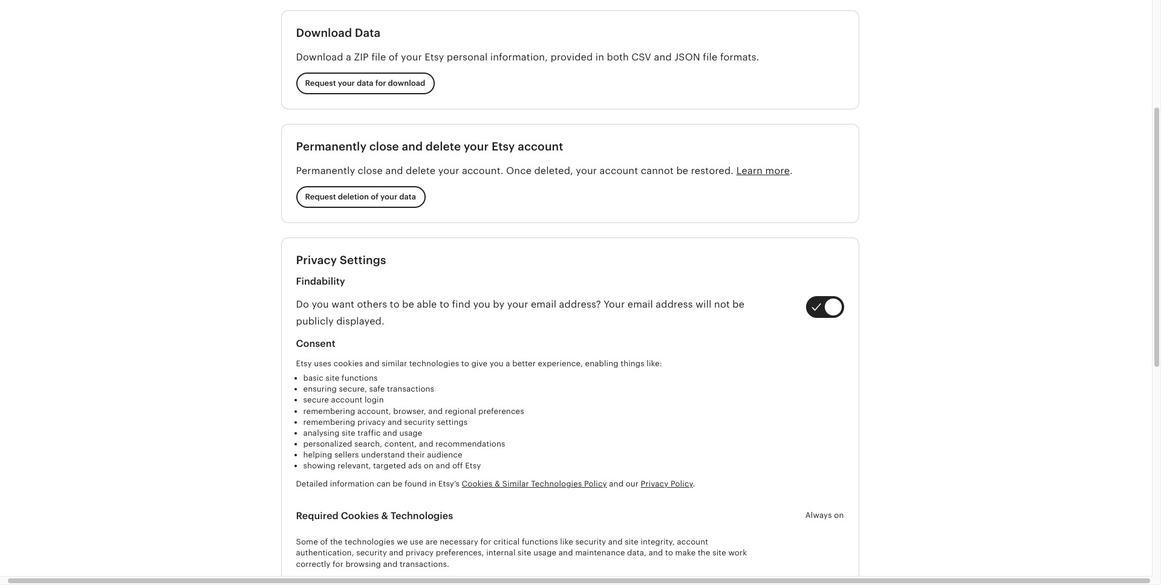 Task type: vqa. For each thing, say whether or not it's contained in the screenshot.
Your
yes



Task type: locate. For each thing, give the bounding box(es) containing it.
1 vertical spatial cookies
[[341, 511, 379, 522]]

site left the work
[[713, 549, 726, 558]]

site
[[326, 374, 340, 383], [342, 429, 356, 438], [625, 538, 639, 547], [518, 549, 532, 558], [713, 549, 726, 558]]

always
[[806, 511, 832, 520]]

browser,
[[393, 407, 426, 416]]

1 horizontal spatial usage
[[534, 549, 557, 558]]

always on
[[806, 511, 844, 520]]

transactions.
[[400, 560, 449, 569]]

0 vertical spatial in
[[596, 51, 604, 63]]

internal
[[486, 549, 516, 558]]

account
[[518, 140, 563, 153], [600, 165, 638, 176], [331, 396, 363, 405], [677, 538, 708, 547]]

a left zip
[[346, 51, 351, 63]]

cookies down information
[[341, 511, 379, 522]]

our
[[626, 479, 639, 488]]

0 vertical spatial security
[[404, 418, 435, 427]]

1 vertical spatial the
[[698, 549, 710, 558]]

0 vertical spatial permanently
[[296, 140, 367, 153]]

1 policy from the left
[[584, 479, 607, 488]]

0 vertical spatial the
[[330, 538, 343, 547]]

be right "cannot" on the top right of page
[[677, 165, 689, 176]]

2 vertical spatial for
[[333, 560, 343, 569]]

email left address?
[[531, 299, 557, 311]]

consent
[[296, 338, 336, 350]]

you up "publicly"
[[312, 299, 329, 311]]

uses
[[314, 359, 331, 368]]

policy right our
[[671, 479, 693, 488]]

for down authentication, in the bottom left of the page
[[333, 560, 343, 569]]

0 vertical spatial request
[[305, 78, 336, 88]]

for left "download"
[[375, 78, 386, 88]]

remembering down secure
[[303, 407, 355, 416]]

privacy settings
[[296, 254, 386, 267]]

0 vertical spatial .
[[790, 165, 793, 176]]

required
[[296, 511, 339, 522]]

1 vertical spatial technologies
[[345, 538, 395, 547]]

some of the technologies we use are necessary for critical functions like security and site integrity, account authentication, security and privacy preferences, internal site usage and maintenance data, and to make the site work correctly for browsing and transactions.
[[296, 538, 747, 569]]

your
[[604, 299, 625, 311]]

1 vertical spatial close
[[358, 165, 383, 176]]

functions
[[342, 374, 378, 383], [522, 538, 558, 547]]

1 remembering from the top
[[303, 407, 355, 416]]

1 horizontal spatial privacy
[[406, 549, 434, 558]]

0 vertical spatial data
[[357, 78, 374, 88]]

data down zip
[[357, 78, 374, 88]]

displayed.
[[336, 316, 385, 327]]

remembering up analysing
[[303, 418, 355, 427]]

download
[[388, 78, 425, 88]]

1 horizontal spatial privacy
[[641, 479, 669, 488]]

some
[[296, 538, 318, 547]]

will
[[696, 299, 712, 311]]

csv
[[632, 51, 652, 63]]

of right deletion
[[371, 192, 379, 201]]

privacy inside etsy uses cookies and similar technologies to give you a better experience, enabling things like: basic site functions ensuring secure, safe transactions secure account login remembering account, browser, and regional preferences remembering privacy and security settings analysing site traffic and usage personalized search, content, and recommendations helping sellers understand their audience showing relevant, targeted ads on and off etsy
[[357, 418, 386, 427]]

your up "download"
[[401, 51, 422, 63]]

found
[[405, 479, 427, 488]]

0 horizontal spatial &
[[381, 511, 388, 522]]

security up browsing
[[356, 549, 387, 558]]

you right give
[[490, 359, 504, 368]]

download down download data
[[296, 51, 343, 63]]

in
[[596, 51, 604, 63], [429, 479, 436, 488]]

policy left our
[[584, 479, 607, 488]]

use
[[410, 538, 423, 547]]

0 horizontal spatial of
[[320, 538, 328, 547]]

are
[[426, 538, 438, 547]]

2 horizontal spatial security
[[576, 538, 606, 547]]

1 vertical spatial .
[[693, 479, 695, 488]]

0 vertical spatial cookies
[[462, 479, 493, 488]]

in left etsy's
[[429, 479, 436, 488]]

of up authentication, in the bottom left of the page
[[320, 538, 328, 547]]

2 download from the top
[[296, 51, 343, 63]]

for up internal
[[481, 538, 491, 547]]

technologies up use
[[391, 511, 453, 522]]

1 horizontal spatial email
[[628, 299, 653, 311]]

0 horizontal spatial policy
[[584, 479, 607, 488]]

0 vertical spatial &
[[495, 479, 500, 488]]

1 horizontal spatial of
[[371, 192, 379, 201]]

1 request from the top
[[305, 78, 336, 88]]

1 vertical spatial of
[[371, 192, 379, 201]]

1 horizontal spatial .
[[790, 165, 793, 176]]

to left give
[[461, 359, 469, 368]]

delete
[[426, 140, 461, 153], [406, 165, 436, 176]]

on right 'ads'
[[424, 462, 434, 471]]

1 download from the top
[[296, 27, 352, 39]]

on right always
[[834, 511, 844, 520]]

off
[[452, 462, 463, 471]]

privacy policy link
[[641, 479, 693, 488]]

request inside request your data for download button
[[305, 78, 336, 88]]

you left the by
[[473, 299, 490, 311]]

download left data on the top left of page
[[296, 27, 352, 39]]

security up maintenance
[[576, 538, 606, 547]]

secure
[[303, 396, 329, 405]]

a
[[346, 51, 351, 63], [506, 359, 510, 368]]

0 horizontal spatial security
[[356, 549, 387, 558]]

do you want others to be able to find you by your email address? your email address will not be publicly displayed.
[[296, 299, 745, 327]]

etsy's
[[438, 479, 460, 488]]

technologies right similar on the bottom of page
[[531, 479, 582, 488]]

site down critical
[[518, 549, 532, 558]]

you inside etsy uses cookies and similar technologies to give you a better experience, enabling things like: basic site functions ensuring secure, safe transactions secure account login remembering account, browser, and regional preferences remembering privacy and security settings analysing site traffic and usage personalized search, content, and recommendations helping sellers understand their audience showing relevant, targeted ads on and off etsy
[[490, 359, 504, 368]]

1 vertical spatial usage
[[534, 549, 557, 558]]

data right deletion
[[399, 192, 416, 201]]

0 horizontal spatial for
[[333, 560, 343, 569]]

settings
[[340, 254, 386, 267]]

request your data for download button
[[296, 72, 435, 94]]

site left traffic at left bottom
[[342, 429, 356, 438]]

a left better
[[506, 359, 510, 368]]

privacy right our
[[641, 479, 669, 488]]

policy
[[584, 479, 607, 488], [671, 479, 693, 488]]

file
[[371, 51, 386, 63], [703, 51, 718, 63]]

1 vertical spatial delete
[[406, 165, 436, 176]]

a inside etsy uses cookies and similar technologies to give you a better experience, enabling things like: basic site functions ensuring secure, safe transactions secure account login remembering account, browser, and regional preferences remembering privacy and security settings analysing site traffic and usage personalized search, content, and recommendations helping sellers understand their audience showing relevant, targeted ads on and off etsy
[[506, 359, 510, 368]]

0 horizontal spatial technologies
[[345, 538, 395, 547]]

0 horizontal spatial the
[[330, 538, 343, 547]]

cookies down off
[[462, 479, 493, 488]]

helping
[[303, 451, 332, 460]]

your up account.
[[464, 140, 489, 153]]

request
[[305, 78, 336, 88], [305, 192, 336, 201]]

correctly
[[296, 560, 331, 569]]

usage right internal
[[534, 549, 557, 558]]

0 vertical spatial on
[[424, 462, 434, 471]]

technologies up transactions
[[409, 359, 459, 368]]

request your data for download
[[305, 78, 425, 88]]

request down download data
[[305, 78, 336, 88]]

similar
[[503, 479, 529, 488]]

functions inside etsy uses cookies and similar technologies to give you a better experience, enabling things like: basic site functions ensuring secure, safe transactions secure account login remembering account, browser, and regional preferences remembering privacy and security settings analysing site traffic and usage personalized search, content, and recommendations helping sellers understand their audience showing relevant, targeted ads on and off etsy
[[342, 374, 378, 383]]

0 vertical spatial a
[[346, 51, 351, 63]]

0 horizontal spatial privacy
[[296, 254, 337, 267]]

2 request from the top
[[305, 192, 336, 201]]

2 horizontal spatial of
[[389, 51, 398, 63]]

the up authentication, in the bottom left of the page
[[330, 538, 343, 547]]

of up "download"
[[389, 51, 398, 63]]

to down integrity,
[[665, 549, 673, 558]]

1 vertical spatial on
[[834, 511, 844, 520]]

1 vertical spatial a
[[506, 359, 510, 368]]

1 vertical spatial permanently
[[296, 165, 355, 176]]

1 horizontal spatial for
[[375, 78, 386, 88]]

functions up secure,
[[342, 374, 378, 383]]

& down can
[[381, 511, 388, 522]]

technologies
[[409, 359, 459, 368], [345, 538, 395, 547]]

0 vertical spatial close
[[369, 140, 399, 153]]

preferences
[[478, 407, 524, 416]]

0 vertical spatial remembering
[[303, 407, 355, 416]]

1 horizontal spatial &
[[495, 479, 500, 488]]

1 horizontal spatial technologies
[[531, 479, 582, 488]]

1 vertical spatial technologies
[[391, 511, 453, 522]]

permanently
[[296, 140, 367, 153], [296, 165, 355, 176]]

to inside some of the technologies we use are necessary for critical functions like security and site integrity, account authentication, security and privacy preferences, internal site usage and maintenance data, and to make the site work correctly for browsing and transactions.
[[665, 549, 673, 558]]

zip
[[354, 51, 369, 63]]

targeted
[[373, 462, 406, 471]]

1 permanently from the top
[[296, 140, 367, 153]]

2 vertical spatial security
[[356, 549, 387, 558]]

close
[[369, 140, 399, 153], [358, 165, 383, 176]]

0 horizontal spatial usage
[[399, 429, 422, 438]]

you
[[312, 299, 329, 311], [473, 299, 490, 311], [490, 359, 504, 368]]

1 horizontal spatial a
[[506, 359, 510, 368]]

restored.
[[691, 165, 734, 176]]

to right others
[[390, 299, 400, 311]]

2 horizontal spatial for
[[481, 538, 491, 547]]

email right "your"
[[628, 299, 653, 311]]

enabling
[[585, 359, 619, 368]]

your right the by
[[507, 299, 528, 311]]

be
[[677, 165, 689, 176], [402, 299, 414, 311], [733, 299, 745, 311], [393, 479, 402, 488]]

provided
[[551, 51, 593, 63]]

give
[[471, 359, 488, 368]]

close for permanently close and delete your etsy account
[[369, 140, 399, 153]]

the
[[330, 538, 343, 547], [698, 549, 710, 558]]

the right make
[[698, 549, 710, 558]]

etsy
[[425, 51, 444, 63], [492, 140, 515, 153], [296, 359, 312, 368], [465, 462, 481, 471]]

1 horizontal spatial file
[[703, 51, 718, 63]]

data
[[357, 78, 374, 88], [399, 192, 416, 201]]

0 horizontal spatial functions
[[342, 374, 378, 383]]

technologies inside etsy uses cookies and similar technologies to give you a better experience, enabling things like: basic site functions ensuring secure, safe transactions secure account login remembering account, browser, and regional preferences remembering privacy and security settings analysing site traffic and usage personalized search, content, and recommendations helping sellers understand their audience showing relevant, targeted ads on and off etsy
[[409, 359, 459, 368]]

detailed information can be found in etsy's cookies & similar technologies policy and our privacy policy .
[[296, 479, 695, 488]]

basic
[[303, 374, 324, 383]]

0 horizontal spatial a
[[346, 51, 351, 63]]

0 vertical spatial technologies
[[409, 359, 459, 368]]

security
[[404, 418, 435, 427], [576, 538, 606, 547], [356, 549, 387, 558]]

request deletion of your data
[[305, 192, 416, 201]]

0 vertical spatial delete
[[426, 140, 461, 153]]

permanently close and delete your etsy account
[[296, 140, 563, 153]]

others
[[357, 299, 387, 311]]

0 vertical spatial usage
[[399, 429, 422, 438]]

1 vertical spatial data
[[399, 192, 416, 201]]

1 vertical spatial remembering
[[303, 418, 355, 427]]

data inside request deletion of your data "button"
[[399, 192, 416, 201]]

of inside "button"
[[371, 192, 379, 201]]

account inside etsy uses cookies and similar technologies to give you a better experience, enabling things like: basic site functions ensuring secure, safe transactions secure account login remembering account, browser, and regional preferences remembering privacy and security settings analysing site traffic and usage personalized search, content, and recommendations helping sellers understand their audience showing relevant, targeted ads on and off etsy
[[331, 396, 363, 405]]

file right zip
[[371, 51, 386, 63]]

functions left like
[[522, 538, 558, 547]]

your right "deleted,"
[[576, 165, 597, 176]]

1 horizontal spatial functions
[[522, 538, 558, 547]]

0 horizontal spatial data
[[357, 78, 374, 88]]

account down secure,
[[331, 396, 363, 405]]

technologies inside some of the technologies we use are necessary for critical functions like security and site integrity, account authentication, security and privacy preferences, internal site usage and maintenance data, and to make the site work correctly for browsing and transactions.
[[345, 538, 395, 547]]

account up make
[[677, 538, 708, 547]]

privacy down use
[[406, 549, 434, 558]]

usage inside some of the technologies we use are necessary for critical functions like security and site integrity, account authentication, security and privacy preferences, internal site usage and maintenance data, and to make the site work correctly for browsing and transactions.
[[534, 549, 557, 558]]

1 vertical spatial functions
[[522, 538, 558, 547]]

2 vertical spatial of
[[320, 538, 328, 547]]

2 permanently from the top
[[296, 165, 355, 176]]

1 vertical spatial privacy
[[406, 549, 434, 558]]

0 horizontal spatial file
[[371, 51, 386, 63]]

1 horizontal spatial data
[[399, 192, 416, 201]]

be left able
[[402, 299, 414, 311]]

your right deletion
[[381, 192, 398, 201]]

security inside etsy uses cookies and similar technologies to give you a better experience, enabling things like: basic site functions ensuring secure, safe transactions secure account login remembering account, browser, and regional preferences remembering privacy and security settings analysing site traffic and usage personalized search, content, and recommendations helping sellers understand their audience showing relevant, targeted ads on and off etsy
[[404, 418, 435, 427]]

1 horizontal spatial technologies
[[409, 359, 459, 368]]

your
[[401, 51, 422, 63], [338, 78, 355, 88], [464, 140, 489, 153], [438, 165, 459, 176], [576, 165, 597, 176], [381, 192, 398, 201], [507, 299, 528, 311]]

can
[[377, 479, 391, 488]]

to inside etsy uses cookies and similar technologies to give you a better experience, enabling things like: basic site functions ensuring secure, safe transactions secure account login remembering account, browser, and regional preferences remembering privacy and security settings analysing site traffic and usage personalized search, content, and recommendations helping sellers understand their audience showing relevant, targeted ads on and off etsy
[[461, 359, 469, 368]]

1 file from the left
[[371, 51, 386, 63]]

request inside request deletion of your data "button"
[[305, 192, 336, 201]]

your down zip
[[338, 78, 355, 88]]

1 vertical spatial download
[[296, 51, 343, 63]]

& left similar on the bottom of page
[[495, 479, 500, 488]]

privacy up findability
[[296, 254, 337, 267]]

request left deletion
[[305, 192, 336, 201]]

0 horizontal spatial email
[[531, 299, 557, 311]]

remembering
[[303, 407, 355, 416], [303, 418, 355, 427]]

on
[[424, 462, 434, 471], [834, 511, 844, 520]]

file right json
[[703, 51, 718, 63]]

1 horizontal spatial in
[[596, 51, 604, 63]]

site up 'ensuring'
[[326, 374, 340, 383]]

settings
[[437, 418, 468, 427]]

0 vertical spatial functions
[[342, 374, 378, 383]]

account left "cannot" on the top right of page
[[600, 165, 638, 176]]

0 vertical spatial for
[[375, 78, 386, 88]]

download for download data
[[296, 27, 352, 39]]

usage inside etsy uses cookies and similar technologies to give you a better experience, enabling things like: basic site functions ensuring secure, safe transactions secure account login remembering account, browser, and regional preferences remembering privacy and security settings analysing site traffic and usage personalized search, content, and recommendations helping sellers understand their audience showing relevant, targeted ads on and off etsy
[[399, 429, 422, 438]]

findability
[[296, 276, 345, 288]]

1 horizontal spatial policy
[[671, 479, 693, 488]]

0 horizontal spatial cookies
[[341, 511, 379, 522]]

0 horizontal spatial privacy
[[357, 418, 386, 427]]

for inside button
[[375, 78, 386, 88]]

cookies
[[462, 479, 493, 488], [341, 511, 379, 522]]

deletion
[[338, 192, 369, 201]]

0 vertical spatial download
[[296, 27, 352, 39]]

in left both
[[596, 51, 604, 63]]

0 vertical spatial privacy
[[357, 418, 386, 427]]

data
[[355, 27, 381, 39]]

usage up content,
[[399, 429, 422, 438]]

1 horizontal spatial cookies
[[462, 479, 493, 488]]

1 vertical spatial request
[[305, 192, 336, 201]]

1 vertical spatial in
[[429, 479, 436, 488]]

1 vertical spatial for
[[481, 538, 491, 547]]

etsy up once
[[492, 140, 515, 153]]

understand
[[361, 451, 405, 460]]

0 horizontal spatial on
[[424, 462, 434, 471]]

privacy up traffic at left bottom
[[357, 418, 386, 427]]

technologies up browsing
[[345, 538, 395, 547]]

1 horizontal spatial security
[[404, 418, 435, 427]]

security down browser,
[[404, 418, 435, 427]]



Task type: describe. For each thing, give the bounding box(es) containing it.
ads
[[408, 462, 422, 471]]

relevant,
[[338, 462, 371, 471]]

better
[[512, 359, 536, 368]]

be right can
[[393, 479, 402, 488]]

traffic
[[358, 429, 381, 438]]

login
[[365, 396, 384, 405]]

delete for etsy
[[426, 140, 461, 153]]

1 vertical spatial &
[[381, 511, 388, 522]]

your inside "button"
[[381, 192, 398, 201]]

information
[[330, 479, 374, 488]]

like
[[560, 538, 573, 547]]

your inside button
[[338, 78, 355, 88]]

cookies
[[334, 359, 363, 368]]

1 email from the left
[[531, 299, 557, 311]]

analysing
[[303, 429, 340, 438]]

content,
[[385, 440, 417, 449]]

deleted,
[[534, 165, 573, 176]]

account up permanently close and delete your account. once deleted, your account cannot be restored. learn more .
[[518, 140, 563, 153]]

search,
[[354, 440, 382, 449]]

sellers
[[334, 451, 359, 460]]

integrity,
[[641, 538, 675, 547]]

your inside do you want others to be able to find you by your email address? your email address will not be publicly displayed.
[[507, 299, 528, 311]]

download a zip file of your etsy personal information, provided in both csv and json file formats.
[[296, 51, 759, 63]]

ensuring
[[303, 385, 337, 394]]

2 file from the left
[[703, 51, 718, 63]]

not
[[714, 299, 730, 311]]

maintenance
[[575, 549, 625, 558]]

1 vertical spatial security
[[576, 538, 606, 547]]

close for permanently close and delete your account. once deleted, your account cannot be restored. learn more .
[[358, 165, 383, 176]]

once
[[506, 165, 532, 176]]

site up data,
[[625, 538, 639, 547]]

necessary
[[440, 538, 478, 547]]

data inside request your data for download button
[[357, 78, 374, 88]]

work
[[728, 549, 747, 558]]

0 vertical spatial technologies
[[531, 479, 582, 488]]

to left find
[[440, 299, 449, 311]]

cannot
[[641, 165, 674, 176]]

showing
[[303, 462, 336, 471]]

required cookies & technologies
[[296, 511, 453, 522]]

download for download a zip file of your etsy personal information, provided in both csv and json file formats.
[[296, 51, 343, 63]]

similar
[[382, 359, 407, 368]]

browsing
[[346, 560, 381, 569]]

data,
[[627, 549, 647, 558]]

1 horizontal spatial the
[[698, 549, 710, 558]]

detailed
[[296, 479, 328, 488]]

experience,
[[538, 359, 583, 368]]

etsy up basic
[[296, 359, 312, 368]]

we
[[397, 538, 408, 547]]

etsy left personal
[[425, 51, 444, 63]]

privacy inside some of the technologies we use are necessary for critical functions like security and site integrity, account authentication, security and privacy preferences, internal site usage and maintenance data, and to make the site work correctly for browsing and transactions.
[[406, 549, 434, 558]]

things
[[621, 359, 645, 368]]

2 policy from the left
[[671, 479, 693, 488]]

find
[[452, 299, 471, 311]]

personal
[[447, 51, 488, 63]]

their
[[407, 451, 425, 460]]

permanently close and delete your account. once deleted, your account cannot be restored. learn more .
[[296, 165, 793, 176]]

request for permanently close and delete your etsy account
[[305, 192, 336, 201]]

account,
[[357, 407, 391, 416]]

learn more link
[[737, 165, 790, 176]]

0 horizontal spatial .
[[693, 479, 695, 488]]

audience
[[427, 451, 463, 460]]

functions inside some of the technologies we use are necessary for critical functions like security and site integrity, account authentication, security and privacy preferences, internal site usage and maintenance data, and to make the site work correctly for browsing and transactions.
[[522, 538, 558, 547]]

preferences,
[[436, 549, 484, 558]]

permanently for permanently close and delete your etsy account
[[296, 140, 367, 153]]

2 remembering from the top
[[303, 418, 355, 427]]

critical
[[494, 538, 520, 547]]

secure,
[[339, 385, 367, 394]]

like:
[[647, 359, 662, 368]]

1 vertical spatial privacy
[[641, 479, 669, 488]]

able
[[417, 299, 437, 311]]

0 horizontal spatial technologies
[[391, 511, 453, 522]]

cookies & similar technologies policy link
[[462, 479, 607, 488]]

account.
[[462, 165, 504, 176]]

learn
[[737, 165, 763, 176]]

regional
[[445, 407, 476, 416]]

json
[[675, 51, 700, 63]]

information,
[[490, 51, 548, 63]]

address?
[[559, 299, 601, 311]]

permanently for permanently close and delete your account. once deleted, your account cannot be restored. learn more .
[[296, 165, 355, 176]]

request for download data
[[305, 78, 336, 88]]

more
[[765, 165, 790, 176]]

both
[[607, 51, 629, 63]]

download data
[[296, 27, 381, 39]]

your down permanently close and delete your etsy account
[[438, 165, 459, 176]]

on inside etsy uses cookies and similar technologies to give you a better experience, enabling things like: basic site functions ensuring secure, safe transactions secure account login remembering account, browser, and regional preferences remembering privacy and security settings analysing site traffic and usage personalized search, content, and recommendations helping sellers understand their audience showing relevant, targeted ads on and off etsy
[[424, 462, 434, 471]]

1 horizontal spatial on
[[834, 511, 844, 520]]

authentication,
[[296, 549, 354, 558]]

be right not
[[733, 299, 745, 311]]

0 vertical spatial privacy
[[296, 254, 337, 267]]

safe
[[369, 385, 385, 394]]

address
[[656, 299, 693, 311]]

transactions
[[387, 385, 434, 394]]

of inside some of the technologies we use are necessary for critical functions like security and site integrity, account authentication, security and privacy preferences, internal site usage and maintenance data, and to make the site work correctly for browsing and transactions.
[[320, 538, 328, 547]]

0 vertical spatial of
[[389, 51, 398, 63]]

account inside some of the technologies we use are necessary for critical functions like security and site integrity, account authentication, security and privacy preferences, internal site usage and maintenance data, and to make the site work correctly for browsing and transactions.
[[677, 538, 708, 547]]

personalized
[[303, 440, 352, 449]]

delete for account.
[[406, 165, 436, 176]]

request deletion of your data button
[[296, 186, 425, 208]]

formats.
[[720, 51, 759, 63]]

etsy uses cookies and similar technologies to give you a better experience, enabling things like: basic site functions ensuring secure, safe transactions secure account login remembering account, browser, and regional preferences remembering privacy and security settings analysing site traffic and usage personalized search, content, and recommendations helping sellers understand their audience showing relevant, targeted ads on and off etsy
[[296, 359, 662, 471]]

do
[[296, 299, 309, 311]]

make
[[675, 549, 696, 558]]

2 email from the left
[[628, 299, 653, 311]]

want
[[332, 299, 355, 311]]

etsy right off
[[465, 462, 481, 471]]

0 horizontal spatial in
[[429, 479, 436, 488]]



